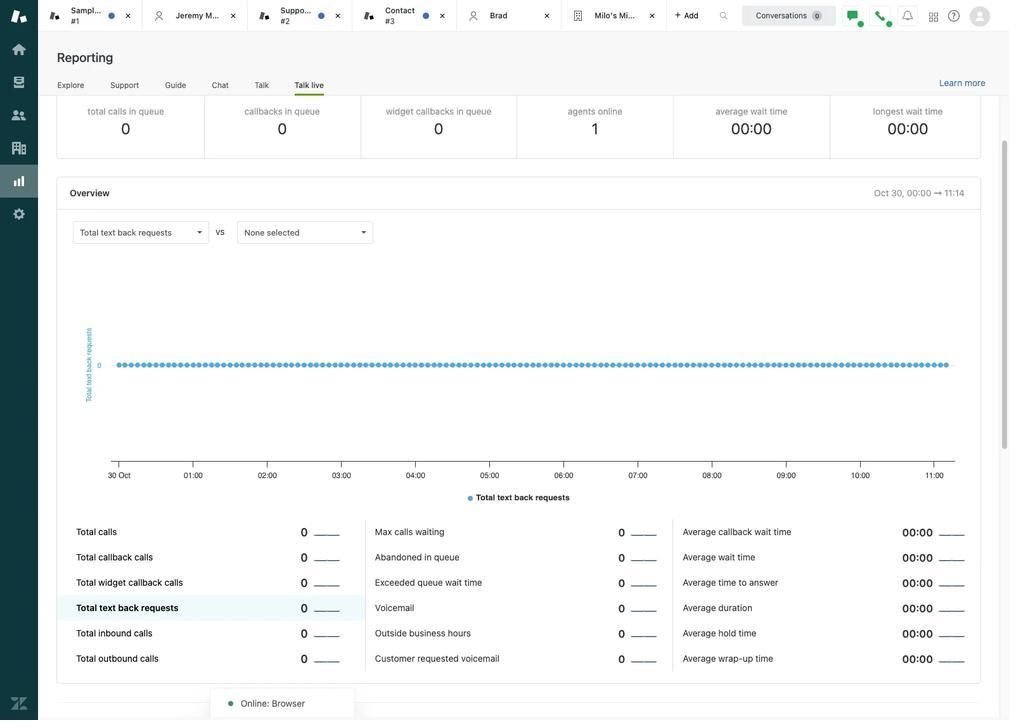 Task type: vqa. For each thing, say whether or not it's contained in the screenshot.
New ticket TAB
no



Task type: describe. For each thing, give the bounding box(es) containing it.
zendesk image
[[11, 696, 27, 713]]

support
[[110, 80, 139, 90]]

chat link
[[212, 80, 229, 94]]

tab containing contact
[[352, 0, 457, 32]]

admin image
[[11, 206, 27, 223]]

zendesk support image
[[11, 8, 27, 25]]

#2
[[281, 16, 290, 26]]

zendesk products image
[[929, 12, 938, 21]]

close image inside jeremy miller tab
[[227, 10, 239, 22]]

talk live link
[[295, 80, 324, 96]]

talk for talk live
[[295, 80, 309, 90]]

talk live
[[295, 80, 324, 90]]

tabs tab list
[[38, 0, 706, 32]]

button displays agent's chat status as online. image
[[848, 10, 858, 21]]

learn
[[940, 77, 963, 88]]

guide
[[165, 80, 186, 90]]

live
[[311, 80, 324, 90]]

customers image
[[11, 107, 27, 124]]

more
[[965, 77, 986, 88]]

talk for talk
[[255, 80, 269, 90]]

contact
[[385, 6, 415, 15]]

close image for 1st tab from the right
[[646, 10, 658, 22]]

close image inside "#1" tab
[[122, 10, 135, 22]]

jeremy miller tab
[[143, 0, 248, 32]]

add button
[[667, 0, 706, 31]]



Task type: locate. For each thing, give the bounding box(es) containing it.
reporting image
[[11, 173, 27, 190]]

chat
[[212, 80, 229, 90]]

brad tab
[[457, 0, 562, 32]]

reporting
[[57, 50, 113, 65]]

2 horizontal spatial close image
[[436, 10, 449, 22]]

talk link
[[254, 80, 269, 94]]

2 close image from the left
[[331, 10, 344, 22]]

close image
[[122, 10, 135, 22], [541, 10, 554, 22], [646, 10, 658, 22]]

tab
[[352, 0, 457, 32], [562, 0, 667, 32]]

#1
[[71, 16, 79, 26]]

1 horizontal spatial close image
[[331, 10, 344, 22]]

close image
[[227, 10, 239, 22], [331, 10, 344, 22], [436, 10, 449, 22]]

talk left live
[[295, 80, 309, 90]]

conversations button
[[742, 5, 836, 26]]

2 close image from the left
[[541, 10, 554, 22]]

miller
[[205, 11, 226, 20]]

1 horizontal spatial tab
[[562, 0, 667, 32]]

#3
[[385, 16, 395, 26]]

0 horizontal spatial close image
[[122, 10, 135, 22]]

views image
[[11, 74, 27, 91]]

guide link
[[165, 80, 186, 94]]

brad
[[490, 11, 508, 20]]

close image left #3
[[331, 10, 344, 22]]

1 tab from the left
[[352, 0, 457, 32]]

learn more link
[[940, 77, 986, 89]]

close image right brad
[[541, 10, 554, 22]]

add
[[684, 10, 699, 20]]

contact #3
[[385, 6, 415, 26]]

jeremy miller
[[176, 11, 226, 20]]

explore link
[[57, 80, 85, 94]]

talk
[[255, 80, 269, 90], [295, 80, 309, 90]]

close image inside tab
[[646, 10, 658, 22]]

close image inside #2 tab
[[331, 10, 344, 22]]

0 horizontal spatial tab
[[352, 0, 457, 32]]

close image right miller
[[227, 10, 239, 22]]

close image right #1 at the top
[[122, 10, 135, 22]]

support link
[[110, 80, 140, 94]]

get help image
[[948, 10, 960, 22]]

3 close image from the left
[[646, 10, 658, 22]]

close image for #3
[[436, 10, 449, 22]]

1 close image from the left
[[227, 10, 239, 22]]

2 horizontal spatial close image
[[646, 10, 658, 22]]

0 horizontal spatial talk
[[255, 80, 269, 90]]

#1 tab
[[38, 0, 143, 32]]

organizations image
[[11, 140, 27, 157]]

0 horizontal spatial close image
[[227, 10, 239, 22]]

close image for #2
[[331, 10, 344, 22]]

close image left add dropdown button
[[646, 10, 658, 22]]

1 horizontal spatial talk
[[295, 80, 309, 90]]

close image inside the 'brad' tab
[[541, 10, 554, 22]]

close image for the 'brad' tab
[[541, 10, 554, 22]]

1 close image from the left
[[122, 10, 135, 22]]

conversations
[[756, 10, 807, 20]]

close image right contact #3
[[436, 10, 449, 22]]

learn more
[[940, 77, 986, 88]]

1 talk from the left
[[255, 80, 269, 90]]

2 talk from the left
[[295, 80, 309, 90]]

explore
[[57, 80, 84, 90]]

1 horizontal spatial close image
[[541, 10, 554, 22]]

get started image
[[11, 41, 27, 58]]

main element
[[0, 0, 38, 721]]

jeremy
[[176, 11, 203, 20]]

talk right chat
[[255, 80, 269, 90]]

3 close image from the left
[[436, 10, 449, 22]]

notifications image
[[903, 10, 913, 21]]

#2 tab
[[248, 0, 352, 32]]

2 tab from the left
[[562, 0, 667, 32]]



